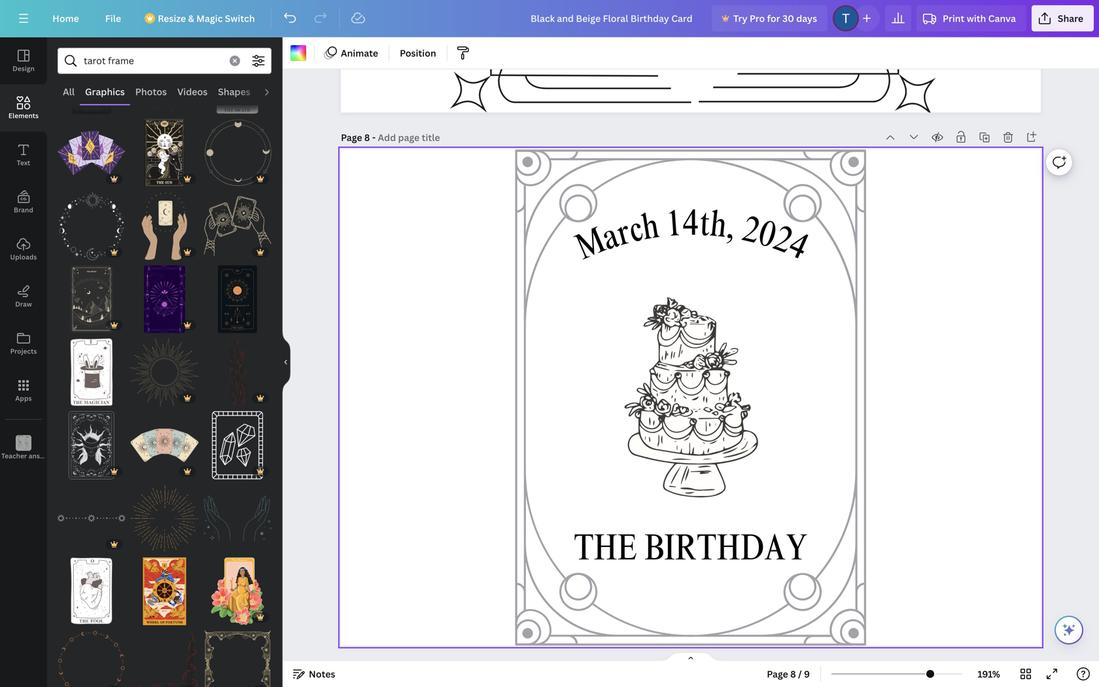 Task type: vqa. For each thing, say whether or not it's contained in the screenshot.
elements
yes



Task type: describe. For each thing, give the bounding box(es) containing it.
shapes
[[218, 85, 251, 98]]

the empress tarot image
[[204, 558, 272, 626]]

design
[[13, 64, 35, 73]]

canva assistant image
[[1062, 623, 1078, 638]]

print with canva
[[943, 12, 1017, 25]]

shapes button
[[213, 79, 256, 104]]

page for page 8 / 9
[[767, 668, 789, 680]]

design button
[[0, 37, 47, 84]]

Design title text field
[[520, 5, 707, 31]]

wheel of fortune tarot card image
[[131, 558, 199, 626]]

audio
[[261, 85, 287, 98]]

home
[[52, 12, 79, 25]]

videos button
[[172, 79, 213, 104]]

with
[[967, 12, 987, 25]]

answer
[[29, 452, 52, 461]]

cosmic vintage sun moon and stars image
[[131, 46, 199, 114]]

brand
[[14, 206, 33, 214]]

graphics button
[[80, 79, 130, 104]]

position button
[[395, 43, 442, 63]]

the
[[574, 534, 638, 570]]

&
[[188, 12, 194, 25]]

mystical monoline circle frame image
[[204, 119, 272, 187]]

position
[[400, 47, 437, 59]]

for
[[768, 12, 781, 25]]

tarot card image
[[131, 265, 199, 333]]

uploads button
[[0, 226, 47, 273]]

page for page 8 -
[[341, 131, 362, 144]]

share
[[1058, 12, 1084, 25]]

file
[[105, 12, 121, 25]]

8 for -
[[365, 131, 370, 144]]

191%
[[978, 668, 1001, 680]]

elements button
[[0, 84, 47, 132]]

teacher
[[1, 452, 27, 461]]

hand drawn tarot card for the fool illustration image
[[58, 558, 125, 626]]

projects button
[[0, 320, 47, 367]]

all button
[[58, 79, 80, 104]]

dark fantasy, frame border, frame corner, frame edge wands 2 colors vector image
[[131, 631, 199, 687]]

brand button
[[0, 179, 47, 226]]

tarot card spreads image
[[131, 412, 199, 479]]

the birthday
[[574, 534, 808, 570]]

/
[[799, 668, 802, 680]]

share button
[[1032, 5, 1095, 31]]

sun tarot card illustration image
[[204, 265, 272, 333]]

-
[[372, 131, 376, 144]]

resize
[[158, 12, 186, 25]]

magic
[[196, 12, 223, 25]]

tarot card illustration image
[[58, 265, 125, 333]]

draw
[[15, 300, 32, 309]]

file button
[[95, 5, 132, 31]]

hide image
[[282, 331, 291, 394]]

animate
[[341, 47, 378, 59]]

show pages image
[[660, 652, 723, 662]]

30
[[783, 12, 795, 25]]

draw button
[[0, 273, 47, 320]]

resize & magic switch button
[[137, 5, 266, 31]]

birthday
[[645, 534, 808, 570]]



Task type: locate. For each thing, give the bounding box(es) containing it.
1 horizontal spatial page
[[767, 668, 789, 680]]

cosmic vintage hands open image
[[204, 485, 272, 552]]

0 vertical spatial 8
[[365, 131, 370, 144]]

celestial border sun line frame image
[[131, 338, 199, 406]]

8 left the -
[[365, 131, 370, 144]]

1 vertical spatial page
[[767, 668, 789, 680]]

text
[[17, 158, 30, 167]]

round celestial frame image
[[58, 631, 125, 687]]

canva
[[989, 12, 1017, 25]]

page 8 / 9 button
[[762, 664, 816, 685]]

side panel tab list
[[0, 37, 68, 472]]

page left the -
[[341, 131, 362, 144]]

page left /
[[767, 668, 789, 680]]

resize & magic switch
[[158, 12, 255, 25]]

8
[[365, 131, 370, 144], [791, 668, 796, 680]]

celestial frame line image
[[204, 631, 272, 687]]

hand drawn tarot cards image
[[58, 119, 125, 187]]

0 horizontal spatial page
[[341, 131, 362, 144]]

print
[[943, 12, 965, 25]]

page inside button
[[767, 668, 789, 680]]

0 horizontal spatial 8
[[365, 131, 370, 144]]

moon tarot card illustration image
[[58, 46, 125, 114]]

photos button
[[130, 79, 172, 104]]

#ffffff image
[[291, 45, 306, 61]]

the sun tarot card illustration image
[[131, 119, 199, 187]]

days
[[797, 12, 818, 25]]

projects
[[10, 347, 37, 356]]

audio button
[[256, 79, 293, 104]]

switch
[[225, 12, 255, 25]]

main menu bar
[[0, 0, 1100, 37]]

1 horizontal spatial 8
[[791, 668, 796, 680]]

hand drawn tarot card for the magician illustration image
[[58, 338, 125, 406]]

Search elements search field
[[84, 48, 222, 73]]

keys
[[53, 452, 68, 461]]

apps
[[15, 394, 32, 403]]

8 left /
[[791, 668, 796, 680]]

pro
[[750, 12, 765, 25]]

9
[[805, 668, 810, 680]]

photos
[[135, 85, 167, 98]]

notes
[[309, 668, 335, 680]]

page 8 / 9
[[767, 668, 810, 680]]

a hand holding two tarot cards image
[[204, 192, 272, 260]]

0 vertical spatial page
[[341, 131, 362, 144]]

8 inside button
[[791, 668, 796, 680]]

graphics
[[85, 85, 125, 98]]

elements
[[8, 111, 39, 120]]

group
[[58, 46, 125, 114], [131, 46, 199, 114], [204, 46, 272, 114], [58, 111, 125, 187], [131, 111, 199, 187], [204, 111, 272, 187], [58, 184, 125, 260], [131, 184, 199, 260], [204, 184, 272, 260], [58, 257, 125, 333], [131, 257, 199, 333], [204, 257, 272, 333], [58, 331, 125, 406], [131, 331, 199, 406], [204, 331, 272, 406], [58, 404, 125, 479], [131, 404, 199, 479], [204, 404, 272, 479], [58, 477, 125, 552], [131, 477, 199, 552], [204, 477, 272, 552], [58, 550, 125, 626], [131, 550, 199, 626], [204, 550, 272, 626], [58, 623, 125, 687], [131, 623, 199, 687], [204, 623, 272, 687]]

tarot card with hands image
[[131, 192, 199, 260]]

teacher answer keys
[[1, 452, 68, 461]]

text button
[[0, 132, 47, 179]]

try pro for 30 days button
[[712, 5, 828, 31]]

animate button
[[320, 43, 384, 63]]

hand drawn tarot card for death illustration image
[[204, 46, 272, 114]]

try pro for 30 days
[[734, 12, 818, 25]]

1 vertical spatial 8
[[791, 668, 796, 680]]

191% button
[[968, 664, 1011, 685]]

;
[[23, 453, 24, 460]]

apps button
[[0, 367, 47, 414]]

8 for /
[[791, 668, 796, 680]]

videos
[[177, 85, 208, 98]]

page 8 -
[[341, 131, 378, 144]]

notes button
[[288, 664, 341, 685]]

page
[[341, 131, 362, 144], [767, 668, 789, 680]]

uploads
[[10, 253, 37, 262]]

dark fantasy, frame border, frame corner, frame edge ivy 2 colors vector image
[[204, 338, 272, 406]]

try
[[734, 12, 748, 25]]

print with canva button
[[917, 5, 1027, 31]]

cosmic vintage star burst image
[[131, 485, 199, 552]]

all
[[63, 85, 75, 98]]

Page title text field
[[378, 131, 442, 144]]

home link
[[42, 5, 90, 31]]



